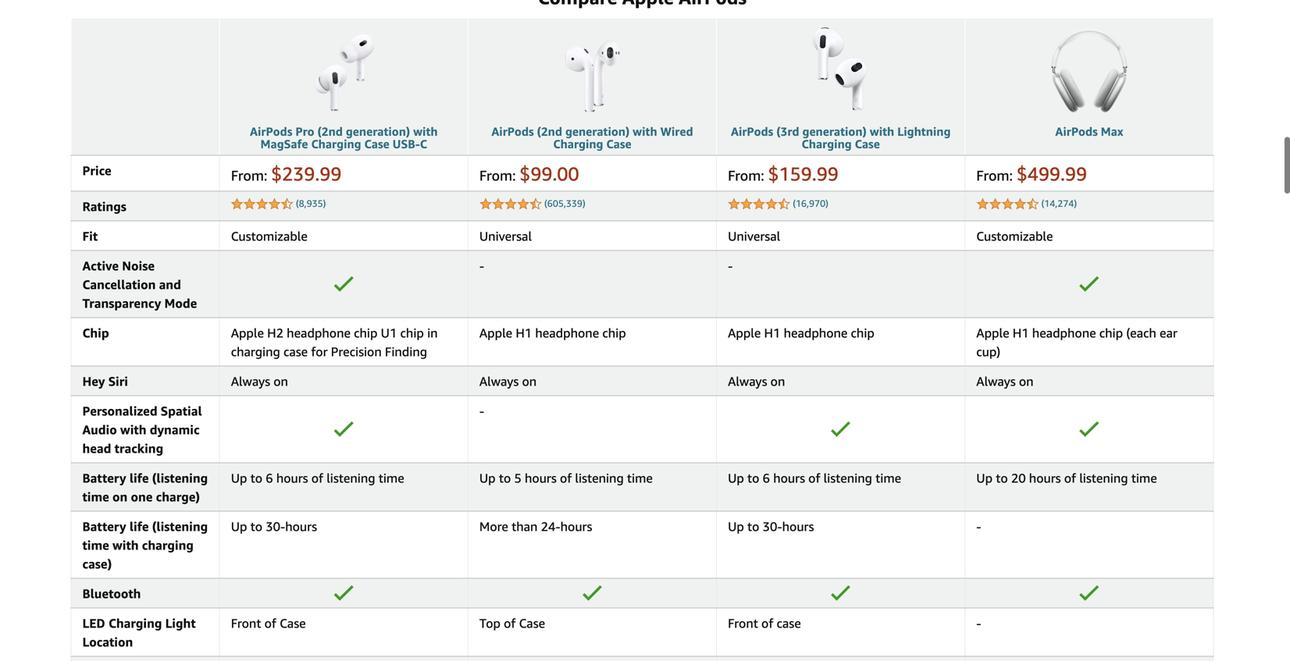 Task type: describe. For each thing, give the bounding box(es) containing it.
with inside airpods pro (2nd generation) with magsafe charging case usb-c
[[413, 124, 438, 139]]

2 universal from the left
[[728, 229, 781, 244]]

charging inside 'apple h2 headphone chip u1 chip in charging case for precision finding'
[[231, 344, 280, 359]]

cup)
[[977, 344, 1001, 359]]

bluetooth
[[82, 587, 141, 601]]

(605,339) link
[[545, 198, 586, 209]]

airpods (2nd generation) with wired charging case
[[492, 124, 694, 151]]

charge)
[[156, 490, 200, 505]]

charging inside led charging light location
[[109, 616, 162, 631]]

(2nd inside airpods (2nd generation) with wired charging case
[[537, 124, 563, 139]]

more
[[480, 519, 509, 534]]

on inside battery life (listening time on one charge)
[[113, 490, 128, 505]]

lightning
[[898, 124, 951, 139]]

case inside airpods (3rd generation) with lightning charging case
[[855, 137, 880, 151]]

charging inside airpods (2nd generation) with wired charging case
[[553, 137, 604, 151]]

1 horizontal spatial check mark image
[[831, 422, 851, 437]]

24-
[[541, 519, 561, 534]]

charging inside airpods (3rd generation) with lightning charging case
[[802, 137, 852, 151]]

active noise cancellation and transparency mode
[[82, 258, 197, 311]]

airpods max
[[1056, 124, 1124, 139]]

2 h1 from the left
[[765, 326, 781, 340]]

3 always from the left
[[728, 374, 768, 389]]

wired
[[661, 124, 694, 139]]

1 up to 30-hours from the left
[[231, 519, 317, 534]]

top
[[480, 616, 501, 631]]

airpods pro (2nd generation) with magsafe charging case usb-c image
[[274, 24, 414, 117]]

battery life (listening time with charging case)
[[82, 519, 208, 572]]

active
[[82, 258, 119, 273]]

time inside battery life (listening time on one charge)
[[82, 490, 109, 505]]

ratings
[[82, 199, 126, 214]]

(2nd inside airpods pro (2nd generation) with magsafe charging case usb-c
[[318, 124, 343, 139]]

fit
[[82, 229, 98, 244]]

from: for $239.99
[[231, 167, 268, 184]]

airpods (3rd generation) with lightning charging case link
[[731, 124, 951, 151]]

2 headphone from the left
[[536, 326, 599, 340]]

from: $239.99
[[231, 162, 342, 185]]

with inside personalized spatial audio with dynamic head tracking
[[120, 423, 146, 437]]

2 listening from the left
[[575, 471, 624, 486]]

apple h2 headphone chip u1 chip in charging case for precision finding
[[231, 326, 438, 359]]

case inside airpods pro (2nd generation) with magsafe charging case usb-c
[[365, 137, 390, 151]]

than
[[512, 519, 538, 534]]

headphone inside 'apple h2 headphone chip u1 chip in charging case for precision finding'
[[287, 326, 351, 340]]

pro
[[296, 124, 315, 139]]

from: for $499.99
[[977, 167, 1013, 184]]

from: $99.00
[[480, 162, 579, 185]]

0 vertical spatial check mark image
[[1080, 276, 1100, 292]]

price
[[82, 163, 111, 178]]

from: $499.99
[[977, 162, 1088, 185]]

1 listening from the left
[[327, 471, 375, 486]]

generation) inside airpods (2nd generation) with wired charging case
[[566, 124, 630, 139]]

3 chip from the left
[[603, 326, 626, 340]]

apple inside apple h1 headphone chip (each ear cup)
[[977, 326, 1010, 340]]

1 chip from the left
[[354, 326, 378, 340]]

airpods for airpods pro (2nd generation) with magsafe charging case usb-c
[[250, 124, 293, 139]]

usb-
[[393, 137, 420, 151]]

(each
[[1127, 326, 1157, 340]]

(14,274) link
[[1042, 198, 1078, 209]]

2 customizable from the left
[[977, 229, 1054, 244]]

3 apple from the left
[[728, 326, 761, 340]]

(16,970) link
[[793, 198, 829, 209]]

from: $159.99
[[728, 162, 839, 185]]

c
[[420, 137, 427, 151]]

mode
[[164, 296, 197, 311]]

up to 20 hours of listening time
[[977, 471, 1158, 486]]

case inside 'apple h2 headphone chip u1 chip in charging case for precision finding'
[[284, 344, 308, 359]]

5
[[514, 471, 522, 486]]

airpods pro (2nd generation) with magsafe charging case usb-c
[[250, 124, 438, 151]]

spatial
[[161, 404, 202, 419]]

airpods for airpods (3rd generation) with lightning charging case
[[731, 124, 774, 139]]

4 always on from the left
[[977, 374, 1034, 389]]

2 chip from the left
[[400, 326, 424, 340]]

ear
[[1160, 326, 1178, 340]]

4 always from the left
[[977, 374, 1016, 389]]

1 h1 from the left
[[516, 326, 532, 340]]

apple h1 headphone chip (each ear cup)
[[977, 326, 1178, 359]]

1 always on from the left
[[231, 374, 288, 389]]

hey
[[82, 374, 105, 389]]

finding
[[385, 344, 427, 359]]

generation) inside airpods pro (2nd generation) with magsafe charging case usb-c
[[346, 124, 410, 139]]

top of case
[[480, 616, 545, 631]]



Task type: locate. For each thing, give the bounding box(es) containing it.
airpods pro (2nd generation) with magsafe charging case usb-c link
[[250, 124, 438, 151]]

chip
[[82, 326, 109, 340]]

3 headphone from the left
[[784, 326, 848, 340]]

listening
[[327, 471, 375, 486], [575, 471, 624, 486], [824, 471, 873, 486], [1080, 471, 1129, 486]]

customizable
[[231, 229, 308, 244], [977, 229, 1054, 244]]

front of case
[[728, 616, 801, 631]]

0 horizontal spatial up to 6 hours of listening time
[[231, 471, 404, 486]]

0 vertical spatial case
[[284, 344, 308, 359]]

life up one
[[130, 471, 149, 486]]

1 horizontal spatial apple h1 headphone chip
[[728, 326, 875, 340]]

battery inside battery life (listening time with charging case)
[[82, 519, 126, 534]]

charging down "charge)"
[[142, 538, 194, 553]]

(8,935) link
[[296, 198, 326, 209]]

2 life from the top
[[130, 519, 149, 534]]

from: left $99.00
[[480, 167, 516, 184]]

airpods max image
[[1020, 24, 1160, 117]]

battery for with
[[82, 519, 126, 534]]

airpods inside airpods (3rd generation) with lightning charging case
[[731, 124, 774, 139]]

check mark image
[[1080, 276, 1100, 292], [831, 422, 851, 437], [334, 586, 354, 601]]

airpods left pro
[[250, 124, 293, 139]]

with inside airpods (2nd generation) with wired charging case
[[633, 124, 658, 139]]

tracking
[[115, 441, 163, 456]]

generation) left c
[[346, 124, 410, 139]]

airpods max link
[[1056, 124, 1124, 139]]

airpods (3rd generation) with lightning charging case
[[731, 124, 951, 151]]

1 up to 6 hours of listening time from the left
[[231, 471, 404, 486]]

from: inside from: $499.99
[[977, 167, 1013, 184]]

4 from: from the left
[[977, 167, 1013, 184]]

airpods inside airpods pro (2nd generation) with magsafe charging case usb-c
[[250, 124, 293, 139]]

time
[[379, 471, 404, 486], [627, 471, 653, 486], [876, 471, 902, 486], [1132, 471, 1158, 486], [82, 490, 109, 505], [82, 538, 109, 553]]

0 horizontal spatial apple h1 headphone chip
[[480, 326, 626, 340]]

life inside battery life (listening time on one charge)
[[130, 471, 149, 486]]

3 from: from the left
[[728, 167, 765, 184]]

1 customizable from the left
[[231, 229, 308, 244]]

from: inside from: $99.00
[[480, 167, 516, 184]]

1 horizontal spatial front
[[728, 616, 759, 631]]

headphone inside apple h1 headphone chip (each ear cup)
[[1033, 326, 1097, 340]]

up to 5 hours of listening time
[[480, 471, 653, 486]]

airpods (2nd generation) with wired charging case link
[[492, 124, 694, 151]]

airpods up from: $99.00 on the left top of page
[[492, 124, 534, 139]]

1 horizontal spatial generation)
[[566, 124, 630, 139]]

from: for $99.00
[[480, 167, 516, 184]]

1 vertical spatial check mark image
[[831, 422, 851, 437]]

1 horizontal spatial up to 6 hours of listening time
[[728, 471, 902, 486]]

(listening inside battery life (listening time with charging case)
[[152, 519, 208, 534]]

battery inside battery life (listening time on one charge)
[[82, 471, 126, 486]]

transparency
[[82, 296, 161, 311]]

(listening for charging
[[152, 519, 208, 534]]

hey siri
[[82, 374, 128, 389]]

1 vertical spatial (listening
[[152, 519, 208, 534]]

airpods inside airpods (2nd generation) with wired charging case
[[492, 124, 534, 139]]

1 horizontal spatial (2nd
[[537, 124, 563, 139]]

5 chip from the left
[[1100, 326, 1124, 340]]

universal down from: $159.99 on the right of page
[[728, 229, 781, 244]]

1 vertical spatial battery
[[82, 519, 126, 534]]

0 vertical spatial (listening
[[152, 471, 208, 486]]

0 horizontal spatial generation)
[[346, 124, 410, 139]]

personalized
[[82, 404, 158, 419]]

2 6 from the left
[[763, 471, 770, 486]]

airpods for airpods max
[[1056, 124, 1098, 139]]

headphone
[[287, 326, 351, 340], [536, 326, 599, 340], [784, 326, 848, 340], [1033, 326, 1097, 340]]

0 horizontal spatial case
[[284, 344, 308, 359]]

1 from: from the left
[[231, 167, 268, 184]]

(8,935)
[[296, 198, 326, 209]]

charging
[[311, 137, 361, 151], [553, 137, 604, 151], [802, 137, 852, 151], [109, 616, 162, 631]]

charging
[[231, 344, 280, 359], [142, 538, 194, 553]]

(listening for one
[[152, 471, 208, 486]]

universal down from: $99.00 on the left top of page
[[480, 229, 532, 244]]

1 horizontal spatial up to 30-hours
[[728, 519, 814, 534]]

1 vertical spatial charging
[[142, 538, 194, 553]]

4 headphone from the left
[[1033, 326, 1097, 340]]

1 6 from the left
[[266, 471, 273, 486]]

2 vertical spatial check mark image
[[334, 586, 354, 601]]

h2
[[267, 326, 284, 340]]

2 always from the left
[[480, 374, 519, 389]]

(2nd up $99.00
[[537, 124, 563, 139]]

3 always on from the left
[[728, 374, 786, 389]]

case inside airpods (2nd generation) with wired charging case
[[607, 137, 632, 151]]

0 horizontal spatial 6
[[266, 471, 273, 486]]

from: left $499.99 at the top right
[[977, 167, 1013, 184]]

(listening up "charge)"
[[152, 471, 208, 486]]

case
[[284, 344, 308, 359], [777, 616, 801, 631]]

in
[[427, 326, 438, 340]]

(2nd
[[318, 124, 343, 139], [537, 124, 563, 139]]

chip inside apple h1 headphone chip (each ear cup)
[[1100, 326, 1124, 340]]

front for front of case
[[231, 616, 261, 631]]

20
[[1012, 471, 1026, 486]]

and
[[159, 277, 181, 292]]

generation)
[[346, 124, 410, 139], [566, 124, 630, 139]]

1 apple h1 headphone chip from the left
[[480, 326, 626, 340]]

charging down 'h2'
[[231, 344, 280, 359]]

check mark image
[[334, 276, 354, 292], [334, 422, 354, 437], [1080, 422, 1100, 437], [583, 586, 603, 601], [831, 586, 851, 601], [1080, 586, 1100, 601]]

0 horizontal spatial up to 30-hours
[[231, 519, 317, 534]]

time inside battery life (listening time with charging case)
[[82, 538, 109, 553]]

0 horizontal spatial front
[[231, 616, 261, 631]]

4 airpods from the left
[[1056, 124, 1098, 139]]

with inside airpods (3rd generation) with lightning charging case
[[870, 124, 895, 139]]

0 horizontal spatial customizable
[[231, 229, 308, 244]]

0 horizontal spatial universal
[[480, 229, 532, 244]]

from: inside from: $159.99
[[728, 167, 765, 184]]

2 front from the left
[[728, 616, 759, 631]]

airpods up from: $159.99 on the right of page
[[731, 124, 774, 139]]

0 horizontal spatial charging
[[142, 538, 194, 553]]

(14,274)
[[1042, 198, 1078, 209]]

universal
[[480, 229, 532, 244], [728, 229, 781, 244]]

chip
[[354, 326, 378, 340], [400, 326, 424, 340], [603, 326, 626, 340], [851, 326, 875, 340], [1100, 326, 1124, 340]]

0 horizontal spatial h1
[[516, 326, 532, 340]]

noise
[[122, 258, 155, 273]]

siri
[[108, 374, 128, 389]]

2 up to 6 hours of listening time from the left
[[728, 471, 902, 486]]

charging up location
[[109, 616, 162, 631]]

1 front from the left
[[231, 616, 261, 631]]

2 horizontal spatial h1
[[1013, 326, 1029, 340]]

airpods for airpods (2nd generation) with wired charging case
[[492, 124, 534, 139]]

cancellation
[[82, 277, 156, 292]]

1 horizontal spatial h1
[[765, 326, 781, 340]]

1 headphone from the left
[[287, 326, 351, 340]]

h1
[[516, 326, 532, 340], [765, 326, 781, 340], [1013, 326, 1029, 340]]

for
[[311, 344, 328, 359]]

2 airpods from the left
[[492, 124, 534, 139]]

(16,970)
[[793, 198, 829, 209]]

1 vertical spatial life
[[130, 519, 149, 534]]

1 horizontal spatial charging
[[231, 344, 280, 359]]

case)
[[82, 557, 112, 572]]

life
[[130, 471, 149, 486], [130, 519, 149, 534]]

2 always on from the left
[[480, 374, 537, 389]]

(listening inside battery life (listening time on one charge)
[[152, 471, 208, 486]]

3 airpods from the left
[[731, 124, 774, 139]]

battery life (listening time on one charge)
[[82, 471, 208, 505]]

4 listening from the left
[[1080, 471, 1129, 486]]

location
[[82, 635, 133, 650]]

2 generation) from the left
[[566, 124, 630, 139]]

1 (2nd from the left
[[318, 124, 343, 139]]

battery down 'head'
[[82, 471, 126, 486]]

1 battery from the top
[[82, 471, 126, 486]]

to
[[251, 471, 263, 486], [499, 471, 511, 486], [748, 471, 760, 486], [996, 471, 1008, 486], [251, 519, 263, 534], [748, 519, 760, 534]]

1 horizontal spatial customizable
[[977, 229, 1054, 244]]

0 vertical spatial charging
[[231, 344, 280, 359]]

2 from: from the left
[[480, 167, 516, 184]]

(listening down "charge)"
[[152, 519, 208, 534]]

1 (listening from the top
[[152, 471, 208, 486]]

-
[[480, 258, 485, 273], [728, 258, 733, 273], [480, 404, 485, 419], [977, 519, 982, 534], [977, 616, 982, 631]]

airpods (3rd generation) with lightning charging case image
[[794, 24, 888, 117]]

life for charging
[[130, 519, 149, 534]]

1 airpods from the left
[[250, 124, 293, 139]]

apple h1 headphone chip
[[480, 326, 626, 340], [728, 326, 875, 340]]

from: left the $159.99
[[728, 167, 765, 184]]

2 (2nd from the left
[[537, 124, 563, 139]]

with inside battery life (listening time with charging case)
[[113, 538, 139, 553]]

dynamic
[[150, 423, 200, 437]]

(2nd right pro
[[318, 124, 343, 139]]

personalized spatial audio with dynamic head tracking
[[82, 404, 202, 456]]

2 30- from the left
[[763, 519, 783, 534]]

front for front of case
[[728, 616, 759, 631]]

0 vertical spatial life
[[130, 471, 149, 486]]

magsafe
[[261, 137, 308, 151]]

(3rd generation)
[[777, 124, 867, 139]]

life inside battery life (listening time with charging case)
[[130, 519, 149, 534]]

2 (listening from the top
[[152, 519, 208, 534]]

generation) down airpods (2nd generation) with wired charging case image
[[566, 124, 630, 139]]

from: inside from: $239.99
[[231, 167, 268, 184]]

head
[[82, 441, 111, 456]]

$239.99
[[271, 162, 342, 185]]

2 up to 30-hours from the left
[[728, 519, 814, 534]]

3 h1 from the left
[[1013, 326, 1029, 340]]

front of case
[[231, 616, 306, 631]]

front
[[231, 616, 261, 631], [728, 616, 759, 631]]

light
[[165, 616, 196, 631]]

customizable down (14,274) link
[[977, 229, 1054, 244]]

charging up $99.00
[[553, 137, 604, 151]]

battery for on
[[82, 471, 126, 486]]

precision
[[331, 344, 382, 359]]

more than 24-hours
[[480, 519, 593, 534]]

charging up the $159.99
[[802, 137, 852, 151]]

0 vertical spatial battery
[[82, 471, 126, 486]]

u1
[[381, 326, 397, 340]]

0 horizontal spatial (2nd
[[318, 124, 343, 139]]

hours
[[276, 471, 308, 486], [525, 471, 557, 486], [774, 471, 806, 486], [1030, 471, 1061, 486], [285, 519, 317, 534], [561, 519, 593, 534], [783, 519, 814, 534]]

4 apple from the left
[[977, 326, 1010, 340]]

up to 6 hours of listening time
[[231, 471, 404, 486], [728, 471, 902, 486]]

audio
[[82, 423, 117, 437]]

1 horizontal spatial 6
[[763, 471, 770, 486]]

0 horizontal spatial check mark image
[[334, 586, 354, 601]]

airpods (2nd generation) with wired charging case image
[[522, 24, 663, 117]]

1 vertical spatial case
[[777, 616, 801, 631]]

4 chip from the left
[[851, 326, 875, 340]]

6
[[266, 471, 273, 486], [763, 471, 770, 486]]

battery up case) at the bottom left of page
[[82, 519, 126, 534]]

$99.00
[[520, 162, 579, 185]]

airpods left max
[[1056, 124, 1098, 139]]

h1 inside apple h1 headphone chip (each ear cup)
[[1013, 326, 1029, 340]]

apple
[[231, 326, 264, 340], [480, 326, 513, 340], [728, 326, 761, 340], [977, 326, 1010, 340]]

on
[[274, 374, 288, 389], [522, 374, 537, 389], [771, 374, 786, 389], [1020, 374, 1034, 389], [113, 490, 128, 505]]

(listening
[[152, 471, 208, 486], [152, 519, 208, 534]]

apple inside 'apple h2 headphone chip u1 chip in charging case for precision finding'
[[231, 326, 264, 340]]

1 generation) from the left
[[346, 124, 410, 139]]

$159.99
[[768, 162, 839, 185]]

from: down magsafe at top
[[231, 167, 268, 184]]

max
[[1101, 124, 1124, 139]]

$499.99
[[1017, 162, 1088, 185]]

led
[[82, 616, 105, 631]]

1 horizontal spatial case
[[777, 616, 801, 631]]

charging inside airpods pro (2nd generation) with magsafe charging case usb-c
[[311, 137, 361, 151]]

1 horizontal spatial 30-
[[763, 519, 783, 534]]

1 always from the left
[[231, 374, 270, 389]]

(605,339)
[[545, 198, 586, 209]]

led charging light location
[[82, 616, 196, 650]]

1 universal from the left
[[480, 229, 532, 244]]

one
[[131, 490, 153, 505]]

life down one
[[130, 519, 149, 534]]

1 life from the top
[[130, 471, 149, 486]]

1 30- from the left
[[266, 519, 285, 534]]

3 listening from the left
[[824, 471, 873, 486]]

charging inside battery life (listening time with charging case)
[[142, 538, 194, 553]]

life for one
[[130, 471, 149, 486]]

with
[[413, 124, 438, 139], [633, 124, 658, 139], [870, 124, 895, 139], [120, 423, 146, 437], [113, 538, 139, 553]]

1 horizontal spatial universal
[[728, 229, 781, 244]]

2 apple h1 headphone chip from the left
[[728, 326, 875, 340]]

customizable down (8,935) "link"
[[231, 229, 308, 244]]

from: for $159.99
[[728, 167, 765, 184]]

2 horizontal spatial check mark image
[[1080, 276, 1100, 292]]

0 horizontal spatial 30-
[[266, 519, 285, 534]]

up to 30-hours
[[231, 519, 317, 534], [728, 519, 814, 534]]

2 battery from the top
[[82, 519, 126, 534]]

1 apple from the left
[[231, 326, 264, 340]]

2 apple from the left
[[480, 326, 513, 340]]

charging up the $239.99
[[311, 137, 361, 151]]



Task type: vqa. For each thing, say whether or not it's contained in the screenshot.
the PROTEIN
no



